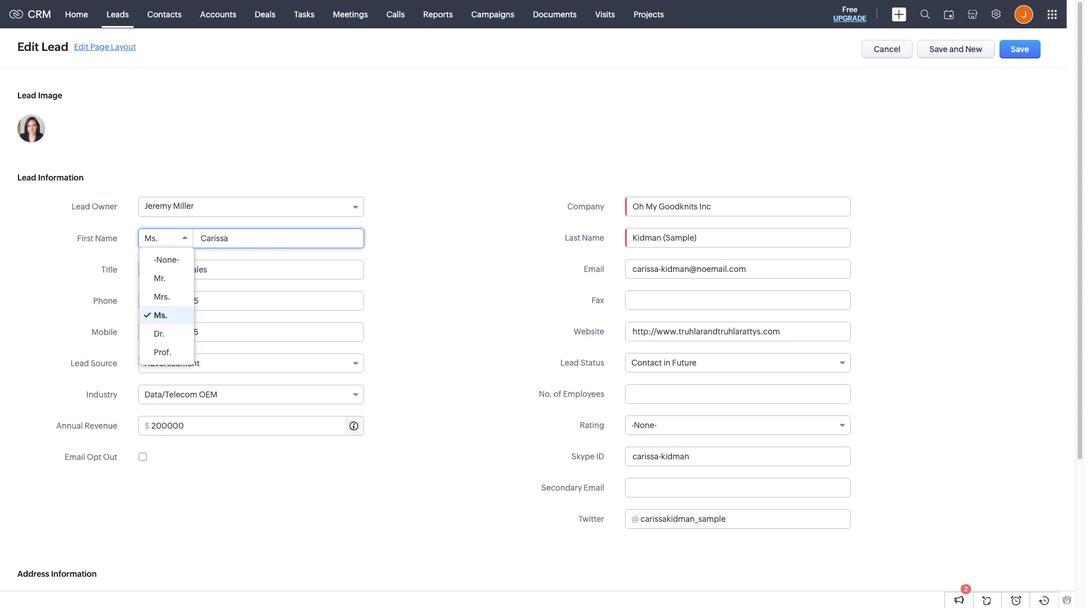 Task type: locate. For each thing, give the bounding box(es) containing it.
leads link
[[97, 0, 138, 28]]

id
[[597, 452, 605, 462]]

1 vertical spatial none-
[[634, 421, 657, 430]]

0 horizontal spatial name
[[95, 234, 117, 243]]

advertisement
[[145, 359, 200, 368]]

campaigns
[[472, 10, 515, 19]]

status
[[581, 359, 605, 368]]

lead left status in the bottom of the page
[[561, 359, 579, 368]]

2 vertical spatial email
[[584, 484, 605, 493]]

accounts
[[200, 10, 237, 19]]

contacts
[[147, 10, 182, 19]]

- inside field
[[632, 421, 634, 430]]

lead for lead status
[[561, 359, 579, 368]]

1 horizontal spatial edit
[[74, 42, 89, 51]]

lead status
[[561, 359, 605, 368]]

1 horizontal spatial -none-
[[632, 421, 657, 430]]

information up lead owner
[[38, 173, 84, 182]]

contacts link
[[138, 0, 191, 28]]

no.
[[539, 390, 552, 399]]

0 vertical spatial email
[[584, 265, 605, 274]]

save down the profile image
[[1012, 45, 1030, 54]]

none- inside field
[[634, 421, 657, 430]]

lead for lead image
[[17, 91, 36, 100]]

save inside button
[[1012, 45, 1030, 54]]

1 horizontal spatial -
[[632, 421, 634, 430]]

1 vertical spatial email
[[65, 453, 85, 462]]

0 horizontal spatial save
[[930, 45, 948, 54]]

deals link
[[246, 0, 285, 28]]

of
[[554, 390, 562, 399]]

calendar image
[[945, 10, 955, 19]]

save inside "button"
[[930, 45, 948, 54]]

-none- up mr. option
[[154, 255, 179, 265]]

edit down the crm link
[[17, 40, 39, 53]]

tasks
[[294, 10, 315, 19]]

edit left page
[[74, 42, 89, 51]]

lead down 'image'
[[17, 173, 36, 182]]

crm
[[28, 8, 51, 20]]

0 vertical spatial -
[[154, 255, 156, 265]]

upgrade
[[834, 14, 867, 23]]

website
[[574, 327, 605, 337]]

mr. option
[[139, 269, 194, 288]]

1 vertical spatial -none-
[[632, 421, 657, 430]]

1 horizontal spatial none-
[[634, 421, 657, 430]]

no. of employees
[[539, 390, 605, 399]]

save and new button
[[918, 40, 995, 59]]

ms. inside field
[[145, 234, 158, 243]]

company
[[568, 202, 605, 211]]

skype id
[[572, 452, 605, 462]]

future
[[673, 359, 697, 368]]

-
[[154, 255, 156, 265], [632, 421, 634, 430]]

information right address
[[51, 570, 97, 579]]

edit lead edit page layout
[[17, 40, 136, 53]]

lead left the image at the left top of the page
[[17, 91, 36, 100]]

contact
[[632, 359, 662, 368]]

email left opt
[[65, 453, 85, 462]]

edit
[[17, 40, 39, 53], [74, 42, 89, 51]]

none- right rating
[[634, 421, 657, 430]]

lead left source
[[71, 359, 89, 368]]

none- up mr. option
[[156, 255, 179, 265]]

save and new
[[930, 45, 983, 54]]

0 horizontal spatial edit
[[17, 40, 39, 53]]

0 vertical spatial none-
[[156, 255, 179, 265]]

0 vertical spatial -none-
[[154, 255, 179, 265]]

profile image
[[1015, 5, 1034, 23]]

-none- inside option
[[154, 255, 179, 265]]

1 horizontal spatial name
[[582, 233, 605, 243]]

ms.
[[145, 234, 158, 243], [154, 311, 168, 320]]

lead owner
[[72, 202, 117, 211]]

save button
[[1000, 40, 1041, 59]]

lead source
[[71, 359, 117, 368]]

deals
[[255, 10, 276, 19]]

dr.
[[154, 330, 165, 339]]

free
[[843, 5, 858, 14]]

None text field
[[626, 198, 851, 216], [626, 228, 851, 248], [626, 385, 851, 404], [626, 447, 851, 467], [626, 198, 851, 216], [626, 228, 851, 248], [626, 385, 851, 404], [626, 447, 851, 467]]

lead left the owner
[[72, 202, 90, 211]]

- up mr.
[[154, 255, 156, 265]]

out
[[103, 453, 117, 462]]

0 vertical spatial ms.
[[145, 234, 158, 243]]

last
[[565, 233, 581, 243]]

-none- right rating
[[632, 421, 657, 430]]

2 save from the left
[[1012, 45, 1030, 54]]

ms. down mrs.
[[154, 311, 168, 320]]

reports
[[424, 10, 453, 19]]

name
[[582, 233, 605, 243], [95, 234, 117, 243]]

first
[[77, 234, 93, 243]]

crm link
[[9, 8, 51, 20]]

1 vertical spatial information
[[51, 570, 97, 579]]

search image
[[921, 9, 931, 19]]

projects link
[[625, 0, 674, 28]]

visits link
[[586, 0, 625, 28]]

1 vertical spatial ms.
[[154, 311, 168, 320]]

0 horizontal spatial -
[[154, 255, 156, 265]]

meetings link
[[324, 0, 377, 28]]

1 save from the left
[[930, 45, 948, 54]]

email up fax
[[584, 265, 605, 274]]

save left and at the right of page
[[930, 45, 948, 54]]

- right rating
[[632, 421, 634, 430]]

-none-
[[154, 255, 179, 265], [632, 421, 657, 430]]

0 horizontal spatial none-
[[156, 255, 179, 265]]

Ms. field
[[139, 229, 193, 248]]

ms. inside option
[[154, 311, 168, 320]]

list box
[[139, 248, 194, 365]]

annual
[[56, 422, 83, 431]]

profile element
[[1008, 0, 1041, 28]]

documents
[[533, 10, 577, 19]]

lead information
[[17, 173, 84, 182]]

fax
[[592, 296, 605, 305]]

prof. option
[[139, 343, 194, 362]]

0 vertical spatial information
[[38, 173, 84, 182]]

ms. up -none- option
[[145, 234, 158, 243]]

accounts link
[[191, 0, 246, 28]]

1 horizontal spatial save
[[1012, 45, 1030, 54]]

layout
[[111, 42, 136, 51]]

edit inside edit lead edit page layout
[[74, 42, 89, 51]]

skype
[[572, 452, 595, 462]]

None field
[[626, 198, 851, 216]]

tasks link
[[285, 0, 324, 28]]

None text field
[[194, 229, 364, 248], [626, 259, 851, 279], [138, 260, 364, 280], [626, 291, 851, 310], [138, 291, 364, 311], [626, 322, 851, 342], [138, 323, 364, 342], [152, 417, 364, 436], [626, 478, 851, 498], [641, 510, 851, 529], [138, 594, 364, 609], [626, 594, 851, 609], [194, 229, 364, 248], [626, 259, 851, 279], [138, 260, 364, 280], [626, 291, 851, 310], [138, 291, 364, 311], [626, 322, 851, 342], [138, 323, 364, 342], [152, 417, 364, 436], [626, 478, 851, 498], [641, 510, 851, 529], [138, 594, 364, 609], [626, 594, 851, 609]]

mrs.
[[154, 293, 171, 302]]

meetings
[[333, 10, 368, 19]]

name right last
[[582, 233, 605, 243]]

lead
[[41, 40, 68, 53], [17, 91, 36, 100], [17, 173, 36, 182], [72, 202, 90, 211], [561, 359, 579, 368], [71, 359, 89, 368]]

image
[[38, 91, 62, 100]]

rating
[[580, 421, 605, 430]]

email opt out
[[65, 453, 117, 462]]

0 horizontal spatial -none-
[[154, 255, 179, 265]]

email up twitter
[[584, 484, 605, 493]]

employees
[[563, 390, 605, 399]]

prof.
[[154, 348, 172, 357]]

1 vertical spatial -
[[632, 421, 634, 430]]

campaigns link
[[462, 0, 524, 28]]

name right first in the left of the page
[[95, 234, 117, 243]]



Task type: vqa. For each thing, say whether or not it's contained in the screenshot.
am
no



Task type: describe. For each thing, give the bounding box(es) containing it.
address information
[[17, 570, 97, 579]]

Advertisement field
[[138, 354, 364, 374]]

title
[[101, 265, 117, 275]]

miller
[[173, 202, 194, 211]]

opt
[[87, 453, 101, 462]]

visits
[[596, 10, 615, 19]]

create menu element
[[886, 0, 914, 28]]

dr. option
[[139, 325, 194, 343]]

mr.
[[154, 274, 166, 283]]

annual revenue
[[56, 422, 117, 431]]

-None- field
[[626, 416, 851, 436]]

home
[[65, 10, 88, 19]]

$
[[145, 422, 150, 431]]

-none- option
[[139, 251, 194, 269]]

save for save
[[1012, 45, 1030, 54]]

calls
[[387, 10, 405, 19]]

twitter
[[579, 515, 605, 524]]

secondary email
[[542, 484, 605, 493]]

ms. option
[[139, 306, 194, 325]]

documents link
[[524, 0, 586, 28]]

none- inside option
[[156, 255, 179, 265]]

lead for lead owner
[[72, 202, 90, 211]]

new
[[966, 45, 983, 54]]

calls link
[[377, 0, 414, 28]]

first name
[[77, 234, 117, 243]]

create menu image
[[893, 7, 907, 21]]

projects
[[634, 10, 665, 19]]

save for save and new
[[930, 45, 948, 54]]

Contact in Future field
[[626, 353, 851, 373]]

lead down crm
[[41, 40, 68, 53]]

mobile
[[92, 328, 117, 337]]

page
[[90, 42, 109, 51]]

secondary
[[542, 484, 582, 493]]

image image
[[17, 115, 45, 142]]

leads
[[107, 10, 129, 19]]

information for address information
[[51, 570, 97, 579]]

industry
[[86, 390, 117, 400]]

@
[[632, 515, 639, 524]]

address
[[17, 570, 49, 579]]

email for email
[[584, 265, 605, 274]]

cancel button
[[862, 40, 913, 59]]

name for last name
[[582, 233, 605, 243]]

mrs. option
[[139, 288, 194, 306]]

Data/Telecom OEM field
[[138, 385, 364, 405]]

lead image
[[17, 91, 62, 100]]

data/telecom
[[145, 390, 197, 400]]

data/telecom oem
[[145, 390, 217, 400]]

revenue
[[85, 422, 117, 431]]

name for first name
[[95, 234, 117, 243]]

search element
[[914, 0, 938, 28]]

jeremy miller
[[145, 202, 194, 211]]

reports link
[[414, 0, 462, 28]]

-none- inside field
[[632, 421, 657, 430]]

contact in future
[[632, 359, 697, 368]]

jeremy
[[145, 202, 172, 211]]

source
[[91, 359, 117, 368]]

in
[[664, 359, 671, 368]]

information for lead information
[[38, 173, 84, 182]]

last name
[[565, 233, 605, 243]]

email for email opt out
[[65, 453, 85, 462]]

2
[[965, 586, 968, 593]]

lead for lead source
[[71, 359, 89, 368]]

list box containing -none-
[[139, 248, 194, 365]]

and
[[950, 45, 965, 54]]

phone
[[93, 297, 117, 306]]

home link
[[56, 0, 97, 28]]

owner
[[92, 202, 117, 211]]

- inside option
[[154, 255, 156, 265]]

cancel
[[874, 45, 901, 54]]

oem
[[199, 390, 217, 400]]

free upgrade
[[834, 5, 867, 23]]

lead for lead information
[[17, 173, 36, 182]]

edit page layout link
[[74, 42, 136, 51]]



